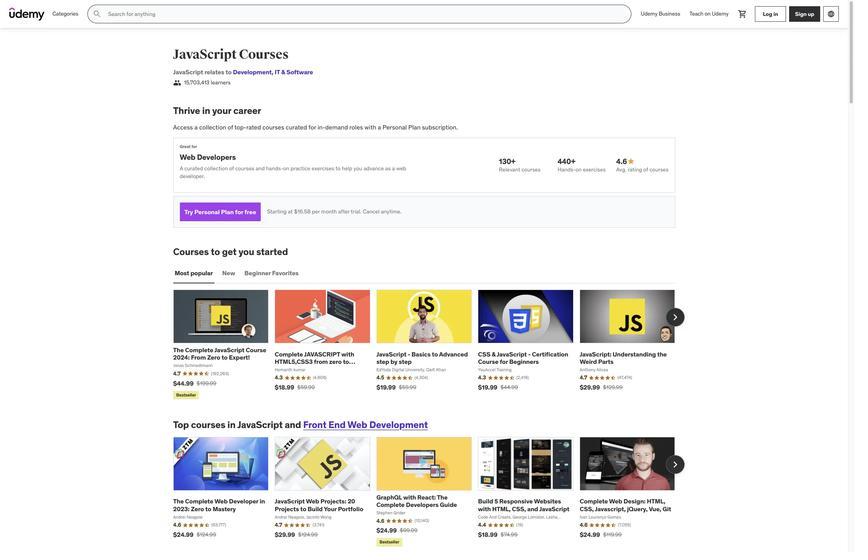 Task type: locate. For each thing, give the bounding box(es) containing it.
developers inside graphql with react: the complete developers guide
[[406, 501, 439, 508]]

the for javascript web projects: 20 projects to build your portfolio
[[173, 497, 184, 505]]

javascript inside css & javascript - certification course for beginners
[[497, 350, 527, 358]]

& right it
[[281, 68, 285, 76]]

1 horizontal spatial you
[[354, 165, 362, 172]]

0 vertical spatial developers
[[197, 152, 236, 162]]

5
[[495, 497, 498, 505]]

categories button
[[48, 5, 83, 23]]

1 vertical spatial courses
[[173, 246, 209, 258]]

0 vertical spatial &
[[281, 68, 285, 76]]

javascript inside javascript web projects: 20 projects to build your portfolio
[[275, 497, 305, 505]]

for left in-
[[309, 123, 316, 131]]

of down web developers link
[[229, 165, 234, 172]]

demand
[[325, 123, 348, 131]]

a right as
[[392, 165, 395, 172]]

started
[[256, 246, 288, 258]]

css, inside complete web design: html, css, javascript, jquery, vue, git
[[580, 505, 594, 513]]

design:
[[624, 497, 646, 505]]

1 horizontal spatial plan
[[408, 123, 421, 131]]

the
[[658, 350, 667, 358]]

0 horizontal spatial course
[[246, 346, 266, 354]]

of inside great for web developers a curated collection of courses and hands-on practice exercises to help you advance as a web developer.
[[229, 165, 234, 172]]

1 horizontal spatial &
[[492, 350, 496, 358]]

1 carousel element from the top
[[173, 290, 685, 401]]

the inside the complete web developer in 2023: zero to mastery
[[173, 497, 184, 505]]

for right great
[[192, 144, 197, 149]]

1 horizontal spatial -
[[528, 350, 531, 358]]

0 horizontal spatial personal
[[194, 208, 220, 216]]

developers up developer.
[[197, 152, 236, 162]]

complete web design: html, css, javascript, jquery, vue, git link
[[580, 497, 672, 513]]

git
[[663, 505, 672, 513]]

0 vertical spatial zero
[[207, 353, 220, 361]]

personal right roles
[[383, 123, 407, 131]]

javascript:
[[580, 350, 612, 358]]

0 horizontal spatial courses
[[173, 246, 209, 258]]

plan left subscription.
[[408, 123, 421, 131]]

build left your
[[308, 505, 323, 513]]

courses left hands-
[[235, 165, 254, 172]]

carousel element
[[173, 290, 685, 401], [173, 437, 685, 548]]

0 horizontal spatial html,
[[492, 505, 511, 513]]

1 vertical spatial you
[[239, 246, 254, 258]]

it
[[275, 68, 280, 76]]

with inside "thrive in your career" element
[[365, 123, 376, 131]]

1 vertical spatial next image
[[669, 458, 682, 471]]

1 vertical spatial curated
[[184, 165, 203, 172]]

1 vertical spatial developers
[[406, 501, 439, 508]]

2 horizontal spatial a
[[392, 165, 395, 172]]

hands-
[[558, 166, 576, 173]]

javascript - basics to advanced step by step link
[[377, 350, 468, 365]]

small image
[[627, 158, 635, 165]]

0 horizontal spatial step
[[377, 358, 389, 365]]

javascript: understanding the weird parts
[[580, 350, 667, 365]]

0 vertical spatial you
[[354, 165, 362, 172]]

2 css, from the left
[[580, 505, 594, 513]]

hands-
[[266, 165, 283, 172]]

1 vertical spatial collection
[[204, 165, 228, 172]]

1 vertical spatial development
[[369, 419, 428, 431]]

curated up developer.
[[184, 165, 203, 172]]

complete inside the complete web developer in 2023: zero to mastery
[[185, 497, 213, 505]]

1 horizontal spatial curated
[[286, 123, 307, 131]]

2 step from the left
[[399, 358, 412, 365]]

javascript web projects: 20 projects to build your portfolio
[[275, 497, 363, 513]]

and left hands-
[[256, 165, 265, 172]]

the inside graphql with react: the complete developers guide
[[437, 493, 448, 501]]

on right 440+
[[576, 166, 582, 173]]

1 horizontal spatial step
[[399, 358, 412, 365]]

development link
[[233, 68, 272, 76]]

month
[[321, 208, 337, 215]]

to inside javascript - basics to advanced step by step
[[432, 350, 438, 358]]

personal right try
[[194, 208, 220, 216]]

of right rating
[[644, 166, 648, 173]]

1 next image from the top
[[669, 311, 682, 324]]

0 vertical spatial collection
[[199, 123, 226, 131]]

relates
[[205, 68, 224, 76]]

in-
[[318, 123, 325, 131]]

you right help
[[354, 165, 362, 172]]

step
[[377, 358, 389, 365], [399, 358, 412, 365]]

with left 5
[[478, 505, 491, 513]]

udemy inside udemy business link
[[641, 10, 658, 17]]

0 vertical spatial course
[[246, 346, 266, 354]]

1 vertical spatial course
[[478, 358, 499, 365]]

1 vertical spatial &
[[492, 350, 496, 358]]

0 vertical spatial and
[[256, 165, 265, 172]]

web down great
[[180, 152, 195, 162]]

personal inside the try personal plan for free link
[[194, 208, 220, 216]]

developers left guide
[[406, 501, 439, 508]]

0 horizontal spatial plan
[[221, 208, 234, 216]]

zero inside the complete javascript course 2024: from zero to expert!
[[207, 353, 220, 361]]

thrive
[[173, 105, 200, 117]]

complete inside graphql with react: the complete developers guide
[[377, 501, 405, 508]]

log in
[[763, 10, 778, 17]]

javascript courses
[[173, 46, 289, 63]]

understanding
[[613, 350, 656, 358]]

udemy business link
[[636, 5, 685, 23]]

get
[[222, 246, 237, 258]]

0 horizontal spatial css,
[[512, 505, 526, 513]]

0 horizontal spatial udemy
[[641, 10, 658, 17]]

exercises left avg.
[[583, 166, 606, 173]]

courses
[[239, 46, 289, 63], [173, 246, 209, 258]]

1 horizontal spatial developers
[[406, 501, 439, 508]]

1 horizontal spatial and
[[285, 419, 301, 431]]

complete web design: html, css, javascript, jquery, vue, git
[[580, 497, 672, 513]]

courses inside 130+ relevant courses
[[522, 166, 541, 173]]

to left help
[[336, 165, 341, 172]]

1 horizontal spatial zero
[[207, 353, 220, 361]]

anytime.
[[381, 208, 402, 215]]

subscription.
[[422, 123, 458, 131]]

curated inside great for web developers a curated collection of courses and hands-on practice exercises to help you advance as a web developer.
[[184, 165, 203, 172]]

step left by
[[377, 358, 389, 365]]

0 horizontal spatial developers
[[197, 152, 236, 162]]

a right access
[[195, 123, 198, 131]]

a right roles
[[378, 123, 381, 131]]

rating
[[628, 166, 642, 173]]

courses right rating
[[650, 166, 669, 173]]

vue,
[[649, 505, 662, 513]]

css, left javascript,
[[580, 505, 594, 513]]

and left 'front'
[[285, 419, 301, 431]]

portfolio
[[338, 505, 363, 513]]

next image
[[669, 311, 682, 324], [669, 458, 682, 471]]

the complete javascript course 2024: from zero to expert! link
[[173, 346, 266, 361]]

& right css
[[492, 350, 496, 358]]

try personal plan for free
[[184, 208, 256, 216]]

build
[[478, 497, 493, 505], [308, 505, 323, 513]]

courses inside great for web developers a curated collection of courses and hands-on practice exercises to help you advance as a web developer.
[[235, 165, 254, 172]]

with inside complete javascript with html5,css3 from zero to expert-2023
[[342, 350, 354, 358]]

the for complete javascript with html5,css3 from zero to expert-2023
[[173, 346, 184, 354]]

most popular button
[[173, 264, 215, 283]]

2 udemy from the left
[[712, 10, 729, 17]]

0 horizontal spatial curated
[[184, 165, 203, 172]]

graphql with react: the complete developers guide link
[[377, 493, 457, 508]]

courses up most popular in the left of the page
[[173, 246, 209, 258]]

zero
[[329, 358, 342, 365]]

course inside css & javascript - certification course for beginners
[[478, 358, 499, 365]]

0 vertical spatial carousel element
[[173, 290, 685, 401]]

javascript
[[304, 350, 340, 358]]

carousel element containing the complete javascript course 2024: from zero to expert!
[[173, 290, 685, 401]]

0 horizontal spatial zero
[[191, 505, 204, 513]]

choose a language image
[[828, 10, 835, 18]]

javascript inside build 5 responsive websites with html, css, and javascript
[[540, 505, 570, 513]]

with inside graphql with react: the complete developers guide
[[403, 493, 416, 501]]

0 horizontal spatial on
[[283, 165, 289, 172]]

2 - from the left
[[528, 350, 531, 358]]

udemy inside the teach on udemy link
[[712, 10, 729, 17]]

collection down thrive in your career
[[199, 123, 226, 131]]

1 vertical spatial carousel element
[[173, 437, 685, 548]]

1 horizontal spatial build
[[478, 497, 493, 505]]

web
[[180, 152, 195, 162], [348, 419, 367, 431], [215, 497, 228, 505], [306, 497, 319, 505], [609, 497, 623, 505]]

complete javascript with html5,css3 from zero to expert-2023
[[275, 350, 354, 373]]

with inside build 5 responsive websites with html, css, and javascript
[[478, 505, 491, 513]]

html5,css3
[[275, 358, 313, 365]]

with left react: on the bottom of page
[[403, 493, 416, 501]]

1 vertical spatial personal
[[194, 208, 220, 216]]

to right 'zero'
[[343, 358, 349, 365]]

the
[[173, 346, 184, 354], [437, 493, 448, 501], [173, 497, 184, 505]]

udemy left business
[[641, 10, 658, 17]]

zero
[[207, 353, 220, 361], [191, 505, 204, 513]]

of left top-
[[228, 123, 233, 131]]

1 vertical spatial zero
[[191, 505, 204, 513]]

0 horizontal spatial you
[[239, 246, 254, 258]]

to left the expert!
[[222, 353, 228, 361]]

javascript relates to development it & software
[[173, 68, 313, 76]]

on right teach
[[705, 10, 711, 17]]

0 vertical spatial development
[[233, 68, 272, 76]]

to right basics
[[432, 350, 438, 358]]

cancel
[[363, 208, 380, 215]]

2 horizontal spatial and
[[528, 505, 538, 513]]

to left mastery
[[205, 505, 211, 513]]

1 horizontal spatial a
[[378, 123, 381, 131]]

0 horizontal spatial and
[[256, 165, 265, 172]]

web left your
[[306, 497, 319, 505]]

basics
[[412, 350, 431, 358]]

exercises
[[312, 165, 334, 172], [583, 166, 606, 173]]

0 horizontal spatial exercises
[[312, 165, 334, 172]]

complete inside complete javascript with html5,css3 from zero to expert-2023
[[275, 350, 303, 358]]

curated left in-
[[286, 123, 307, 131]]

0 vertical spatial next image
[[669, 311, 682, 324]]

a inside great for web developers a curated collection of courses and hands-on practice exercises to help you advance as a web developer.
[[392, 165, 395, 172]]

0 vertical spatial curated
[[286, 123, 307, 131]]

1 horizontal spatial on
[[576, 166, 582, 173]]

most popular
[[175, 269, 213, 277]]

to inside the complete web developer in 2023: zero to mastery
[[205, 505, 211, 513]]

udemy left 'shopping cart with 0 items' 'icon'
[[712, 10, 729, 17]]

for left beginners
[[500, 358, 508, 365]]

html, inside build 5 responsive websites with html, css, and javascript
[[492, 505, 511, 513]]

1 - from the left
[[408, 350, 410, 358]]

1 horizontal spatial course
[[478, 358, 499, 365]]

courses right relevant
[[522, 166, 541, 173]]

zero inside the complete web developer in 2023: zero to mastery
[[191, 505, 204, 513]]

on left practice
[[283, 165, 289, 172]]

zero right "from"
[[207, 353, 220, 361]]

440+ hands-on exercises
[[558, 157, 606, 173]]

1 horizontal spatial css,
[[580, 505, 594, 513]]

0 horizontal spatial development
[[233, 68, 272, 76]]

0 horizontal spatial build
[[308, 505, 323, 513]]

- left certification
[[528, 350, 531, 358]]

css, right 5
[[512, 505, 526, 513]]

1 horizontal spatial exercises
[[583, 166, 606, 173]]

2 carousel element from the top
[[173, 437, 685, 548]]

1 horizontal spatial udemy
[[712, 10, 729, 17]]

1 css, from the left
[[512, 505, 526, 513]]

plan left free
[[221, 208, 234, 216]]

1 horizontal spatial html,
[[647, 497, 666, 505]]

beginner
[[245, 269, 271, 277]]

to right projects
[[300, 505, 306, 513]]

a
[[180, 165, 183, 172]]

to up learners
[[226, 68, 232, 76]]

developers
[[197, 152, 236, 162], [406, 501, 439, 508]]

0 vertical spatial personal
[[383, 123, 407, 131]]

courses up development 'link'
[[239, 46, 289, 63]]

0 horizontal spatial a
[[195, 123, 198, 131]]

web left the design:
[[609, 497, 623, 505]]

javascript inside javascript - basics to advanced step by step
[[377, 350, 407, 358]]

the complete javascript course 2024: from zero to expert!
[[173, 346, 266, 361]]

on inside great for web developers a curated collection of courses and hands-on practice exercises to help you advance as a web developer.
[[283, 165, 289, 172]]

2 next image from the top
[[669, 458, 682, 471]]

to
[[226, 68, 232, 76], [336, 165, 341, 172], [211, 246, 220, 258], [432, 350, 438, 358], [222, 353, 228, 361], [343, 358, 349, 365], [205, 505, 211, 513], [300, 505, 306, 513]]

Search for anything text field
[[107, 7, 622, 21]]

expert-
[[275, 365, 296, 373]]

popular
[[191, 269, 213, 277]]

top courses in javascript and front end web development
[[173, 419, 428, 431]]

zero right 2023:
[[191, 505, 204, 513]]

with right javascript
[[342, 350, 354, 358]]

and inside great for web developers a curated collection of courses and hands-on practice exercises to help you advance as a web developer.
[[256, 165, 265, 172]]

with right roles
[[365, 123, 376, 131]]

new
[[222, 269, 235, 277]]

jquery,
[[627, 505, 648, 513]]

- left basics
[[408, 350, 410, 358]]

and inside build 5 responsive websites with html, css, and javascript
[[528, 505, 538, 513]]

exercises right practice
[[312, 165, 334, 172]]

plan
[[408, 123, 421, 131], [221, 208, 234, 216]]

software
[[287, 68, 313, 76]]

you right 'get' in the left of the page
[[239, 246, 254, 258]]

and
[[256, 165, 265, 172], [285, 419, 301, 431], [528, 505, 538, 513]]

1 udemy from the left
[[641, 10, 658, 17]]

advance
[[364, 165, 384, 172]]

web inside complete web design: html, css, javascript, jquery, vue, git
[[609, 497, 623, 505]]

websites
[[534, 497, 561, 505]]

graphql with react: the complete developers guide
[[377, 493, 457, 508]]

1 vertical spatial and
[[285, 419, 301, 431]]

0 horizontal spatial -
[[408, 350, 410, 358]]

to inside the complete javascript course 2024: from zero to expert!
[[222, 353, 228, 361]]

step right by
[[399, 358, 412, 365]]

graphql
[[377, 493, 402, 501]]

the inside the complete javascript course 2024: from zero to expert!
[[173, 346, 184, 354]]

guide
[[440, 501, 457, 508]]

build left 5
[[478, 497, 493, 505]]

exercises inside great for web developers a curated collection of courses and hands-on practice exercises to help you advance as a web developer.
[[312, 165, 334, 172]]

web left developer
[[215, 497, 228, 505]]

1 horizontal spatial courses
[[239, 46, 289, 63]]

1 step from the left
[[377, 358, 389, 365]]

collection down web developers link
[[204, 165, 228, 172]]

and right 5
[[528, 505, 538, 513]]

130+ relevant courses
[[499, 157, 541, 173]]

2 vertical spatial and
[[528, 505, 538, 513]]

up
[[808, 10, 815, 17]]



Task type: describe. For each thing, give the bounding box(es) containing it.
2 horizontal spatial on
[[705, 10, 711, 17]]

javascript inside the complete javascript course 2024: from zero to expert!
[[215, 346, 245, 354]]

free
[[245, 208, 256, 216]]

web
[[396, 165, 406, 172]]

javascript web projects: 20 projects to build your portfolio link
[[275, 497, 363, 513]]

to left 'get' in the left of the page
[[211, 246, 220, 258]]

developer
[[229, 497, 258, 505]]

avg. rating of courses
[[616, 166, 669, 173]]

beginner favorites
[[245, 269, 299, 277]]

15,703,413 learners
[[184, 79, 231, 86]]

html, inside complete web design: html, css, javascript, jquery, vue, git
[[647, 497, 666, 505]]

advanced
[[439, 350, 468, 358]]

rated
[[246, 123, 261, 131]]

shopping cart with 0 items image
[[738, 9, 748, 19]]

it & software link
[[272, 68, 313, 76]]

from
[[314, 358, 328, 365]]

by
[[391, 358, 398, 365]]

parts
[[598, 358, 614, 365]]

mastery
[[213, 505, 236, 513]]

as
[[385, 165, 391, 172]]

after
[[338, 208, 350, 215]]

build inside javascript web projects: 20 projects to build your portfolio
[[308, 505, 323, 513]]

1 horizontal spatial personal
[[383, 123, 407, 131]]

for inside great for web developers a curated collection of courses and hands-on practice exercises to help you advance as a web developer.
[[192, 144, 197, 149]]

exercises inside '440+ hands-on exercises'
[[583, 166, 606, 173]]

to inside javascript web projects: 20 projects to build your portfolio
[[300, 505, 306, 513]]

your
[[212, 105, 231, 117]]

relevant
[[499, 166, 520, 173]]

top-
[[235, 123, 247, 131]]

thrive in your career
[[173, 105, 261, 117]]

complete javascript with html5,css3 from zero to expert-2023 link
[[275, 350, 355, 373]]

4.6
[[616, 157, 627, 166]]

1 horizontal spatial development
[[369, 419, 428, 431]]

next image for javascript: understanding the weird parts
[[669, 311, 682, 324]]

per
[[312, 208, 320, 215]]

- inside css & javascript - certification course for beginners
[[528, 350, 531, 358]]

to inside complete javascript with html5,css3 from zero to expert-2023
[[343, 358, 349, 365]]

2023
[[296, 365, 311, 373]]

responsive
[[500, 497, 533, 505]]

avg.
[[616, 166, 627, 173]]

15,703,413
[[184, 79, 210, 86]]

beginner favorites button
[[243, 264, 300, 283]]

- inside javascript - basics to advanced step by step
[[408, 350, 410, 358]]

udemy business
[[641, 10, 681, 17]]

end
[[329, 419, 346, 431]]

great for web developers a curated collection of courses and hands-on practice exercises to help you advance as a web developer.
[[180, 144, 406, 179]]

react:
[[418, 493, 436, 501]]

submit search image
[[93, 9, 102, 19]]

teach
[[690, 10, 704, 17]]

certification
[[532, 350, 568, 358]]

for inside css & javascript - certification course for beginners
[[500, 358, 508, 365]]

zero for 2023:
[[191, 505, 204, 513]]

sign up
[[795, 10, 815, 17]]

roles
[[350, 123, 363, 131]]

from
[[191, 353, 206, 361]]

css & javascript - certification course for beginners
[[478, 350, 568, 365]]

css & javascript - certification course for beginners link
[[478, 350, 568, 365]]

starting
[[267, 208, 287, 215]]

javascript: understanding the weird parts link
[[580, 350, 667, 365]]

small image
[[173, 79, 181, 87]]

build 5 responsive websites with html, css, and javascript link
[[478, 497, 570, 513]]

projects
[[275, 505, 299, 513]]

complete inside complete web design: html, css, javascript, jquery, vue, git
[[580, 497, 608, 505]]

favorites
[[272, 269, 299, 277]]

course inside the complete javascript course 2024: from zero to expert!
[[246, 346, 266, 354]]

carousel element containing graphql with react: the complete developers guide
[[173, 437, 685, 548]]

collection inside great for web developers a curated collection of courses and hands-on practice exercises to help you advance as a web developer.
[[204, 165, 228, 172]]

web inside great for web developers a curated collection of courses and hands-on practice exercises to help you advance as a web developer.
[[180, 152, 195, 162]]

130+
[[499, 157, 516, 166]]

20
[[348, 497, 355, 505]]

courses right rated
[[263, 123, 284, 131]]

on inside '440+ hands-on exercises'
[[576, 166, 582, 173]]

0 vertical spatial plan
[[408, 123, 421, 131]]

$16.58
[[294, 208, 311, 215]]

udemy image
[[9, 7, 45, 21]]

expert!
[[229, 353, 250, 361]]

help
[[342, 165, 352, 172]]

for left free
[[235, 208, 243, 216]]

most
[[175, 269, 189, 277]]

learners
[[211, 79, 231, 86]]

build inside build 5 responsive websites with html, css, and javascript
[[478, 497, 493, 505]]

top
[[173, 419, 189, 431]]

to inside great for web developers a curated collection of courses and hands-on practice exercises to help you advance as a web developer.
[[336, 165, 341, 172]]

starting at $16.58 per month after trial. cancel anytime.
[[267, 208, 402, 215]]

courses right top
[[191, 419, 226, 431]]

web right "end"
[[348, 419, 367, 431]]

complete inside the complete javascript course 2024: from zero to expert!
[[185, 346, 213, 354]]

0 horizontal spatial &
[[281, 68, 285, 76]]

web inside javascript web projects: 20 projects to build your portfolio
[[306, 497, 319, 505]]

0 vertical spatial courses
[[239, 46, 289, 63]]

thrive in your career element
[[173, 105, 675, 228]]

front
[[303, 419, 327, 431]]

sign up link
[[790, 6, 821, 22]]

1 vertical spatial plan
[[221, 208, 234, 216]]

you inside great for web developers a curated collection of courses and hands-on practice exercises to help you advance as a web developer.
[[354, 165, 362, 172]]

teach on udemy
[[690, 10, 729, 17]]

your
[[324, 505, 337, 513]]

sign
[[795, 10, 807, 17]]

next image for complete web design: html, css, javascript, jquery, vue, git
[[669, 458, 682, 471]]

in inside the complete web developer in 2023: zero to mastery
[[260, 497, 265, 505]]

trial.
[[351, 208, 362, 215]]

css, inside build 5 responsive websites with html, css, and javascript
[[512, 505, 526, 513]]

developers inside great for web developers a curated collection of courses and hands-on practice exercises to help you advance as a web developer.
[[197, 152, 236, 162]]

front end web development link
[[303, 419, 428, 431]]

projects:
[[321, 497, 346, 505]]

javascript - basics to advanced step by step
[[377, 350, 468, 365]]

& inside css & javascript - certification course for beginners
[[492, 350, 496, 358]]

new button
[[221, 264, 237, 283]]

2024:
[[173, 353, 190, 361]]

access
[[173, 123, 193, 131]]

440+
[[558, 157, 576, 166]]

weird
[[580, 358, 597, 365]]

zero for from
[[207, 353, 220, 361]]

web inside the complete web developer in 2023: zero to mastery
[[215, 497, 228, 505]]

courses to get you started
[[173, 246, 288, 258]]



Task type: vqa. For each thing, say whether or not it's contained in the screenshot.
NEW button
yes



